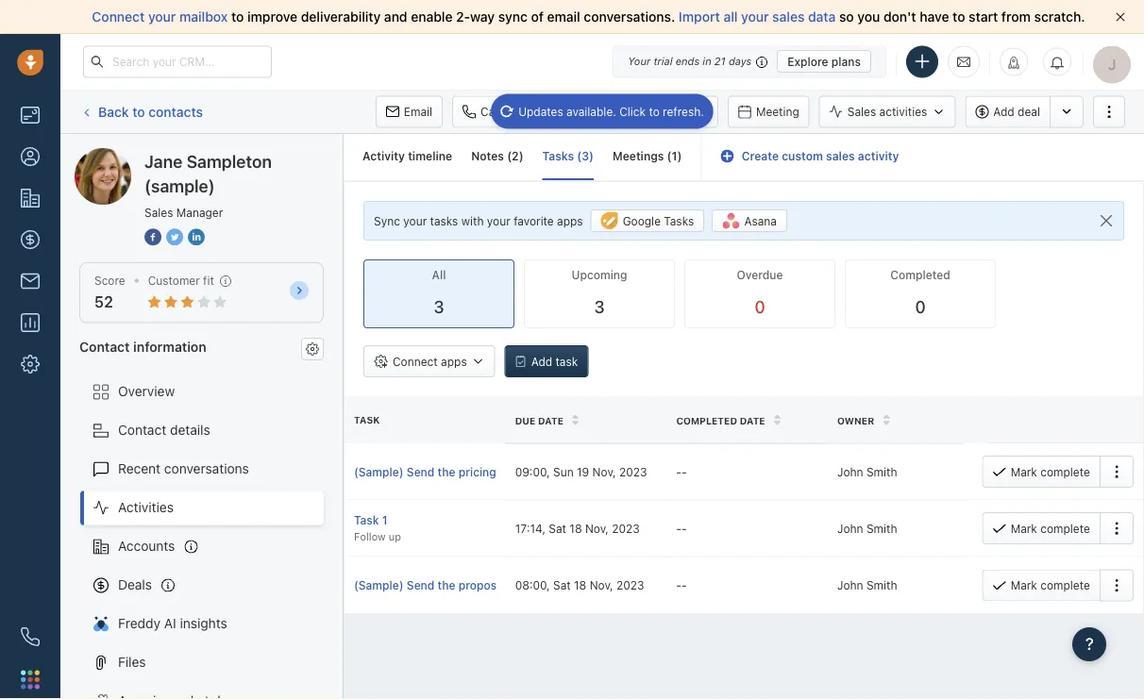 Task type: locate. For each thing, give the bounding box(es) containing it.
2 horizontal spatial )
[[678, 150, 682, 163]]

3 for upcoming
[[594, 297, 605, 317]]

) down sms
[[589, 150, 594, 163]]

task up follow
[[354, 514, 379, 527]]

18 for 17:14,
[[570, 522, 582, 536]]

smith for 08:00, sat 18 nov, 2023
[[867, 579, 898, 592]]

) right meetings
[[678, 150, 682, 163]]

to right back
[[132, 104, 145, 119]]

nov, right 19
[[593, 466, 616, 479]]

add left deal
[[994, 105, 1015, 118]]

3 mark complete from the top
[[1011, 579, 1091, 592]]

--
[[676, 466, 687, 479], [999, 466, 1009, 479], [676, 522, 687, 536], [999, 522, 1009, 536], [676, 579, 687, 592], [999, 579, 1009, 592]]

1 vertical spatial john
[[838, 522, 864, 536]]

(sample) up manager
[[214, 148, 267, 163]]

sales for sales activities
[[848, 105, 877, 118]]

sales up "facebook circled" icon
[[144, 206, 173, 219]]

jane down back
[[112, 148, 141, 163]]

1 vertical spatial connect
[[393, 355, 438, 368]]

2 (sample) from the top
[[354, 579, 404, 592]]

1 right meetings
[[672, 150, 678, 163]]

task inside button
[[684, 105, 708, 119]]

) right the notes
[[519, 150, 524, 163]]

0 vertical spatial nov,
[[593, 466, 616, 479]]

1 horizontal spatial jane
[[144, 151, 183, 171]]

1 vertical spatial 18
[[574, 579, 587, 592]]

0 vertical spatial mark complete button
[[983, 456, 1100, 488]]

your right all on the top of page
[[741, 9, 769, 25]]

2 mark from the top
[[1011, 522, 1038, 536]]

0 vertical spatial the
[[438, 466, 456, 479]]

0 vertical spatial smith
[[867, 466, 898, 479]]

send up task 1 link
[[407, 466, 435, 479]]

2 horizontal spatial 3
[[594, 297, 605, 317]]

)
[[519, 150, 524, 163], [589, 150, 594, 163], [678, 150, 682, 163]]

0 horizontal spatial connect
[[92, 9, 145, 25]]

08:00, sat 18 nov, 2023
[[515, 579, 645, 592]]

2 vertical spatial john
[[838, 579, 864, 592]]

deal
[[1018, 105, 1041, 118]]

recent
[[118, 461, 161, 477]]

1 smith from the top
[[867, 466, 898, 479]]

connect your mailbox link
[[92, 9, 231, 25]]

1 vertical spatial task
[[354, 415, 380, 426]]

(sample)
[[354, 466, 404, 479], [354, 579, 404, 592]]

3 down upcoming
[[594, 297, 605, 317]]

1 vertical spatial (sample)
[[144, 176, 215, 196]]

complete for 09:00, sun 19 nov, 2023
[[1041, 466, 1091, 479]]

1 horizontal spatial 3
[[582, 150, 589, 163]]

1 ) from the left
[[519, 150, 524, 163]]

2 vertical spatial mark complete button
[[983, 570, 1100, 602]]

insights
[[180, 616, 227, 632]]

the left the proposal
[[438, 579, 456, 592]]

send inside (sample) send the proposal document link
[[407, 579, 435, 592]]

1 john from the top
[[838, 466, 864, 479]]

1 send from the top
[[407, 466, 435, 479]]

1 vertical spatial 1
[[382, 514, 388, 527]]

mark complete button for 17:14, sat 18 nov, 2023
[[983, 513, 1100, 545]]

sales left data
[[773, 9, 805, 25]]

task 1 follow up
[[354, 514, 401, 544]]

1 vertical spatial complete
[[1041, 522, 1091, 536]]

sales left activity
[[826, 150, 855, 163]]

1 vertical spatial contact
[[118, 423, 166, 438]]

1 horizontal spatial )
[[589, 150, 594, 163]]

tasks right google
[[664, 215, 694, 228]]

recent conversations
[[118, 461, 249, 477]]

mark complete for 17:14, sat 18 nov, 2023
[[1011, 522, 1091, 536]]

john for 17:14, sat 18 nov, 2023
[[838, 522, 864, 536]]

details
[[170, 423, 210, 438]]

3 down sms button
[[582, 150, 589, 163]]

0 horizontal spatial completed
[[676, 415, 737, 426]]

1 (sample) from the top
[[354, 466, 404, 479]]

(
[[507, 150, 512, 163], [577, 150, 582, 163], [667, 150, 672, 163]]

Search your CRM... text field
[[83, 46, 272, 78]]

call button
[[452, 96, 510, 128]]

sales activities
[[848, 105, 928, 118]]

( right meetings
[[667, 150, 672, 163]]

sales
[[848, 105, 877, 118], [144, 206, 173, 219]]

1 horizontal spatial apps
[[557, 214, 583, 228]]

1 inside task 1 follow up
[[382, 514, 388, 527]]

add for add task
[[531, 355, 553, 368]]

1 horizontal spatial 0
[[915, 297, 926, 317]]

mark complete button for 09:00, sun 19 nov, 2023
[[983, 456, 1100, 488]]

john smith for 09:00, sun 19 nov, 2023
[[838, 466, 898, 479]]

( for 2
[[507, 150, 512, 163]]

1 vertical spatial the
[[438, 579, 456, 592]]

tasks right '2'
[[543, 150, 574, 163]]

jane sampleton (sample)
[[112, 148, 267, 163], [144, 151, 272, 196]]

send inside the (sample) send the pricing quote link
[[407, 466, 435, 479]]

0 vertical spatial apps
[[557, 214, 583, 228]]

nov, down 17:14, sat 18 nov, 2023
[[590, 579, 613, 592]]

complete for 17:14, sat 18 nov, 2023
[[1041, 522, 1091, 536]]

1 date from the left
[[538, 415, 564, 426]]

way
[[470, 9, 495, 25]]

1 vertical spatial mark complete button
[[983, 513, 1100, 545]]

2 date from the left
[[740, 415, 766, 426]]

1 horizontal spatial (
[[577, 150, 582, 163]]

1 vertical spatial mark
[[1011, 522, 1038, 536]]

click
[[620, 105, 646, 118]]

0 vertical spatial mark complete
[[1011, 466, 1091, 479]]

0 vertical spatial 18
[[570, 522, 582, 536]]

3 john from the top
[[838, 579, 864, 592]]

1 horizontal spatial connect
[[393, 355, 438, 368]]

2 john smith from the top
[[838, 522, 898, 536]]

contact down 52
[[79, 339, 130, 354]]

3 smith from the top
[[867, 579, 898, 592]]

0 vertical spatial 2023
[[619, 466, 647, 479]]

0 for completed
[[915, 297, 926, 317]]

2 vertical spatial john smith
[[838, 579, 898, 592]]

mark complete button for 08:00, sat 18 nov, 2023
[[983, 570, 1100, 602]]

3
[[582, 150, 589, 163], [434, 297, 444, 317], [594, 297, 605, 317]]

2 0 from the left
[[915, 297, 926, 317]]

your
[[148, 9, 176, 25], [741, 9, 769, 25], [403, 214, 427, 228], [487, 214, 511, 228]]

1 horizontal spatial add
[[994, 105, 1015, 118]]

sales activities button
[[819, 96, 965, 128], [819, 96, 956, 128]]

0 vertical spatial task
[[684, 105, 708, 119]]

1 john smith from the top
[[838, 466, 898, 479]]

due date
[[515, 415, 564, 426]]

08:00,
[[515, 579, 550, 592]]

0 vertical spatial tasks
[[543, 150, 574, 163]]

(sample) send the proposal document link
[[354, 577, 564, 594]]

completed for completed
[[891, 269, 951, 282]]

task up the (sample) send the pricing quote link
[[354, 415, 380, 426]]

2 ) from the left
[[589, 150, 594, 163]]

3 down "all"
[[434, 297, 444, 317]]

send for proposal
[[407, 579, 435, 592]]

don't
[[884, 9, 917, 25]]

(sample) down follow
[[354, 579, 404, 592]]

1 vertical spatial sales
[[826, 150, 855, 163]]

add left task
[[531, 355, 553, 368]]

3 ) from the left
[[678, 150, 682, 163]]

sales
[[773, 9, 805, 25], [826, 150, 855, 163]]

2 vertical spatial mark complete
[[1011, 579, 1091, 592]]

john for 09:00, sun 19 nov, 2023
[[838, 466, 864, 479]]

sat for 17:14,
[[549, 522, 567, 536]]

0 vertical spatial (sample)
[[354, 466, 404, 479]]

0 vertical spatial john
[[838, 466, 864, 479]]

2023 down 17:14, sat 18 nov, 2023
[[617, 579, 645, 592]]

apps right favorite
[[557, 214, 583, 228]]

updates
[[519, 105, 564, 118]]

1 vertical spatial sales
[[144, 206, 173, 219]]

2023
[[619, 466, 647, 479], [612, 522, 640, 536], [617, 579, 645, 592]]

0 vertical spatial sales
[[848, 105, 877, 118]]

1 mark complete from the top
[[1011, 466, 1091, 479]]

18 right document
[[574, 579, 587, 592]]

1 vertical spatial add
[[531, 355, 553, 368]]

mark complete
[[1011, 466, 1091, 479], [1011, 522, 1091, 536], [1011, 579, 1091, 592]]

task down your trial ends in 21 days
[[684, 105, 708, 119]]

mark complete button
[[983, 456, 1100, 488], [983, 513, 1100, 545], [983, 570, 1100, 602]]

mark
[[1011, 466, 1038, 479], [1011, 522, 1038, 536], [1011, 579, 1038, 592]]

1 up follow
[[382, 514, 388, 527]]

0 vertical spatial complete
[[1041, 466, 1091, 479]]

back
[[98, 104, 129, 119]]

send
[[407, 466, 435, 479], [407, 579, 435, 592]]

connect for connect your mailbox to improve deliverability and enable 2-way sync of email conversations. import all your sales data so you don't have to start from scratch.
[[92, 9, 145, 25]]

sat right 17:14,
[[549, 522, 567, 536]]

1 horizontal spatial completed
[[891, 269, 951, 282]]

contact for contact information
[[79, 339, 130, 354]]

0 horizontal spatial add
[[531, 355, 553, 368]]

contact up recent
[[118, 423, 166, 438]]

overview
[[118, 384, 175, 400]]

john
[[838, 466, 864, 479], [838, 522, 864, 536], [838, 579, 864, 592]]

(sample) up sales manager on the left of page
[[144, 176, 215, 196]]

1 mark complete button from the top
[[983, 456, 1100, 488]]

2 mark complete from the top
[[1011, 522, 1091, 536]]

2 vertical spatial 2023
[[617, 579, 645, 592]]

2 vertical spatial task
[[354, 514, 379, 527]]

1 0 from the left
[[755, 297, 766, 317]]

plans
[[832, 55, 861, 68]]

1 vertical spatial send
[[407, 579, 435, 592]]

1 vertical spatial tasks
[[664, 215, 694, 228]]

send left the proposal
[[407, 579, 435, 592]]

3 john smith from the top
[[838, 579, 898, 592]]

apps down "all"
[[441, 355, 467, 368]]

email button
[[376, 96, 443, 128]]

sampleton up manager
[[187, 151, 272, 171]]

john smith
[[838, 466, 898, 479], [838, 522, 898, 536], [838, 579, 898, 592]]

3 complete from the top
[[1041, 579, 1091, 592]]

1 horizontal spatial tasks
[[664, 215, 694, 228]]

1 vertical spatial (sample)
[[354, 579, 404, 592]]

task button
[[655, 96, 719, 128]]

sat for 08:00,
[[553, 579, 571, 592]]

0 vertical spatial add
[[994, 105, 1015, 118]]

mark complete for 09:00, sun 19 nov, 2023
[[1011, 466, 1091, 479]]

18 right 17:14,
[[570, 522, 582, 536]]

0 horizontal spatial apps
[[441, 355, 467, 368]]

1 ( from the left
[[507, 150, 512, 163]]

facebook circled image
[[144, 227, 161, 247]]

0 horizontal spatial (
[[507, 150, 512, 163]]

refresh.
[[663, 105, 704, 118]]

from
[[1002, 9, 1031, 25]]

2023 down 09:00, sun 19 nov, 2023
[[612, 522, 640, 536]]

notes
[[471, 150, 504, 163]]

0 vertical spatial completed
[[891, 269, 951, 282]]

create custom sales activity
[[742, 150, 900, 163]]

smith for 17:14, sat 18 nov, 2023
[[867, 522, 898, 536]]

date
[[538, 415, 564, 426], [740, 415, 766, 426]]

sales for sales manager
[[144, 206, 173, 219]]

1 mark from the top
[[1011, 466, 1038, 479]]

nov,
[[593, 466, 616, 479], [585, 522, 609, 536], [590, 579, 613, 592]]

(sample) for (sample) send the pricing quote
[[354, 466, 404, 479]]

meetings
[[613, 150, 664, 163]]

nov, down 19
[[585, 522, 609, 536]]

2 vertical spatial nov,
[[590, 579, 613, 592]]

1 vertical spatial john smith
[[838, 522, 898, 536]]

the for proposal
[[438, 579, 456, 592]]

0
[[755, 297, 766, 317], [915, 297, 926, 317]]

sat right 08:00,
[[553, 579, 571, 592]]

1 vertical spatial completed
[[676, 415, 737, 426]]

mng settings image
[[306, 343, 319, 356]]

2 vertical spatial smith
[[867, 579, 898, 592]]

sales left activities
[[848, 105, 877, 118]]

email
[[547, 9, 581, 25]]

1 vertical spatial mark complete
[[1011, 522, 1091, 536]]

to
[[231, 9, 244, 25], [953, 9, 966, 25], [132, 104, 145, 119], [649, 105, 660, 118]]

custom
[[782, 150, 823, 163]]

0 vertical spatial sat
[[549, 522, 567, 536]]

send for pricing
[[407, 466, 435, 479]]

customer
[[148, 274, 200, 288]]

jane down contacts
[[144, 151, 183, 171]]

(sample) send the proposal document
[[354, 579, 564, 592]]

jane sampleton (sample) down contacts
[[112, 148, 267, 163]]

0 vertical spatial send
[[407, 466, 435, 479]]

0 horizontal spatial )
[[519, 150, 524, 163]]

3 mark from the top
[[1011, 579, 1038, 592]]

2 ( from the left
[[577, 150, 582, 163]]

2 smith from the top
[[867, 522, 898, 536]]

0 vertical spatial connect
[[92, 9, 145, 25]]

1 vertical spatial sat
[[553, 579, 571, 592]]

0 horizontal spatial 3
[[434, 297, 444, 317]]

) for meetings ( 1 )
[[678, 150, 682, 163]]

to right click
[[649, 105, 660, 118]]

document
[[509, 579, 564, 592]]

1 vertical spatial 2023
[[612, 522, 640, 536]]

smith
[[867, 466, 898, 479], [867, 522, 898, 536], [867, 579, 898, 592]]

( down sms button
[[577, 150, 582, 163]]

apps
[[557, 214, 583, 228], [441, 355, 467, 368]]

0 horizontal spatial tasks
[[543, 150, 574, 163]]

connect apps button
[[364, 346, 495, 378], [364, 346, 495, 378]]

1 complete from the top
[[1041, 466, 1091, 479]]

0 horizontal spatial 1
[[382, 514, 388, 527]]

asana button
[[712, 210, 788, 232]]

(sample) up task 1 follow up
[[354, 466, 404, 479]]

2 the from the top
[[438, 579, 456, 592]]

nov, for 17:14, sat 18 nov, 2023
[[585, 522, 609, 536]]

0 vertical spatial mark
[[1011, 466, 1038, 479]]

email image
[[958, 54, 971, 70]]

nov, for 08:00, sat 18 nov, 2023
[[590, 579, 613, 592]]

3 ( from the left
[[667, 150, 672, 163]]

18
[[570, 522, 582, 536], [574, 579, 587, 592]]

0 horizontal spatial 0
[[755, 297, 766, 317]]

1 horizontal spatial 1
[[672, 150, 678, 163]]

0 vertical spatial john smith
[[838, 466, 898, 479]]

google tasks button
[[591, 210, 705, 232]]

1 vertical spatial nov,
[[585, 522, 609, 536]]

3 mark complete button from the top
[[983, 570, 1100, 602]]

2023 for 17:14, sat 18 nov, 2023
[[612, 522, 640, 536]]

2 mark complete button from the top
[[983, 513, 1100, 545]]

0 horizontal spatial date
[[538, 415, 564, 426]]

owner
[[838, 415, 875, 426]]

2 complete from the top
[[1041, 522, 1091, 536]]

timeline
[[408, 150, 452, 163]]

mark for 09:00, sun 19 nov, 2023
[[1011, 466, 1038, 479]]

2 send from the top
[[407, 579, 435, 592]]

you
[[858, 9, 880, 25]]

( right the notes
[[507, 150, 512, 163]]

1 horizontal spatial date
[[740, 415, 766, 426]]

1 the from the top
[[438, 466, 456, 479]]

2023 right 19
[[619, 466, 647, 479]]

sat
[[549, 522, 567, 536], [553, 579, 571, 592]]

connect up "search your crm..." text field on the left top
[[92, 9, 145, 25]]

complete
[[1041, 466, 1091, 479], [1041, 522, 1091, 536], [1041, 579, 1091, 592]]

add deal button
[[965, 96, 1050, 128]]

the left pricing
[[438, 466, 456, 479]]

(sample) send the pricing quote
[[354, 466, 531, 479]]

connect
[[92, 9, 145, 25], [393, 355, 438, 368]]

2 john from the top
[[838, 522, 864, 536]]

1 horizontal spatial sales
[[826, 150, 855, 163]]

1 vertical spatial apps
[[441, 355, 467, 368]]

so
[[840, 9, 854, 25]]

0 horizontal spatial sales
[[773, 9, 805, 25]]

1 vertical spatial smith
[[867, 522, 898, 536]]

2 vertical spatial complete
[[1041, 579, 1091, 592]]

connect down "all"
[[393, 355, 438, 368]]

of
[[531, 9, 544, 25]]

data
[[808, 9, 836, 25]]

activity
[[363, 150, 405, 163]]

1 horizontal spatial sales
[[848, 105, 877, 118]]

sync
[[498, 9, 528, 25]]

available.
[[567, 105, 616, 118]]

2 vertical spatial mark
[[1011, 579, 1038, 592]]

back to contacts
[[98, 104, 203, 119]]

email
[[404, 105, 433, 119]]

0 vertical spatial contact
[[79, 339, 130, 354]]

0 horizontal spatial sales
[[144, 206, 173, 219]]

2 horizontal spatial (
[[667, 150, 672, 163]]



Task type: vqa. For each thing, say whether or not it's contained in the screenshot.
Recent conversations
yes



Task type: describe. For each thing, give the bounding box(es) containing it.
2023 for 08:00, sat 18 nov, 2023
[[617, 579, 645, 592]]

your left mailbox
[[148, 9, 176, 25]]

( for 1
[[667, 150, 672, 163]]

sun
[[553, 466, 574, 479]]

jane sampleton (sample) up manager
[[144, 151, 272, 196]]

add for add deal
[[994, 105, 1015, 118]]

activities
[[880, 105, 928, 118]]

sms button
[[552, 96, 614, 128]]

upcoming
[[572, 269, 628, 282]]

smith for 09:00, sun 19 nov, 2023
[[867, 466, 898, 479]]

john for 08:00, sat 18 nov, 2023
[[838, 579, 864, 592]]

ends
[[676, 55, 700, 68]]

to right mailbox
[[231, 9, 244, 25]]

score
[[94, 274, 125, 288]]

your
[[628, 55, 651, 68]]

your right with at the left top of the page
[[487, 214, 511, 228]]

call
[[481, 105, 501, 119]]

mark for 17:14, sat 18 nov, 2023
[[1011, 522, 1038, 536]]

connect your mailbox to improve deliverability and enable 2-way sync of email conversations. import all your sales data so you don't have to start from scratch.
[[92, 9, 1086, 25]]

2
[[512, 150, 519, 163]]

add task button
[[505, 346, 589, 378]]

0 vertical spatial sales
[[773, 9, 805, 25]]

09:00, sun 19 nov, 2023
[[515, 466, 647, 479]]

task 1 link
[[354, 512, 496, 529]]

freddy
[[118, 616, 161, 632]]

contact details
[[118, 423, 210, 438]]

all
[[432, 269, 446, 282]]

add task
[[531, 355, 578, 368]]

google tasks
[[623, 215, 694, 228]]

deals
[[118, 578, 152, 593]]

have
[[920, 9, 950, 25]]

all
[[724, 9, 738, 25]]

nov, for 09:00, sun 19 nov, 2023
[[593, 466, 616, 479]]

deliverability
[[301, 9, 381, 25]]

mailbox
[[179, 9, 228, 25]]

) for tasks ( 3 )
[[589, 150, 594, 163]]

create custom sales activity link
[[721, 150, 900, 163]]

conversations.
[[584, 9, 675, 25]]

52
[[94, 293, 113, 311]]

contact for contact details
[[118, 423, 166, 438]]

0 for overdue
[[755, 297, 766, 317]]

linkedin circled image
[[188, 227, 205, 247]]

john smith for 17:14, sat 18 nov, 2023
[[838, 522, 898, 536]]

(sample) send the pricing quote link
[[354, 464, 531, 481]]

add deal
[[994, 105, 1041, 118]]

due
[[515, 415, 536, 426]]

( for 3
[[577, 150, 582, 163]]

explore plans
[[788, 55, 861, 68]]

activities
[[118, 500, 174, 516]]

complete for 08:00, sat 18 nov, 2023
[[1041, 579, 1091, 592]]

phone image
[[21, 628, 40, 647]]

fit
[[203, 274, 214, 288]]

52 button
[[94, 293, 113, 311]]

freddy ai insights
[[118, 616, 227, 632]]

0 horizontal spatial jane
[[112, 148, 141, 163]]

sampleton down contacts
[[145, 148, 210, 163]]

twitter circled image
[[166, 227, 183, 247]]

meeting button
[[728, 96, 810, 128]]

17:14,
[[515, 522, 546, 536]]

contact information
[[79, 339, 207, 354]]

close image
[[1116, 12, 1126, 22]]

activity
[[858, 150, 900, 163]]

the for pricing
[[438, 466, 456, 479]]

phone element
[[11, 619, 49, 656]]

quote
[[500, 466, 531, 479]]

freshworks switcher image
[[21, 671, 40, 690]]

pricing
[[459, 466, 497, 479]]

your right sync
[[403, 214, 427, 228]]

completed for completed date
[[676, 415, 737, 426]]

updates available. click to refresh. link
[[491, 94, 714, 129]]

scratch.
[[1035, 9, 1086, 25]]

3 for all
[[434, 297, 444, 317]]

enable
[[411, 9, 453, 25]]

manager
[[176, 206, 223, 219]]

sales manager
[[144, 206, 223, 219]]

customer fit
[[148, 274, 214, 288]]

18 for 08:00,
[[574, 579, 587, 592]]

john smith for 08:00, sat 18 nov, 2023
[[838, 579, 898, 592]]

create
[[742, 150, 779, 163]]

) for notes ( 2 )
[[519, 150, 524, 163]]

mark complete for 08:00, sat 18 nov, 2023
[[1011, 579, 1091, 592]]

days
[[729, 55, 752, 68]]

task
[[556, 355, 578, 368]]

(sample) for (sample) send the proposal document
[[354, 579, 404, 592]]

completed date
[[676, 415, 766, 426]]

activity timeline
[[363, 150, 452, 163]]

overdue
[[737, 269, 783, 282]]

conversations
[[164, 461, 249, 477]]

connect for connect apps
[[393, 355, 438, 368]]

09:00,
[[515, 466, 550, 479]]

score 52
[[94, 274, 125, 311]]

your trial ends in 21 days
[[628, 55, 752, 68]]

information
[[133, 339, 207, 354]]

tasks
[[430, 214, 458, 228]]

improve
[[247, 9, 298, 25]]

google
[[623, 215, 661, 228]]

2023 for 09:00, sun 19 nov, 2023
[[619, 466, 647, 479]]

21
[[715, 55, 726, 68]]

2-
[[456, 9, 470, 25]]

connect apps
[[393, 355, 467, 368]]

0 vertical spatial 1
[[672, 150, 678, 163]]

updates available. click to refresh.
[[519, 105, 704, 118]]

mark for 08:00, sat 18 nov, 2023
[[1011, 579, 1038, 592]]

date for due date
[[538, 415, 564, 426]]

tasks inside button
[[664, 215, 694, 228]]

to left start
[[953, 9, 966, 25]]

favorite
[[514, 214, 554, 228]]

17:14, sat 18 nov, 2023
[[515, 522, 640, 536]]

task inside task 1 follow up
[[354, 514, 379, 527]]

contacts
[[149, 104, 203, 119]]

back to contacts link
[[79, 97, 204, 127]]

date for completed date
[[740, 415, 766, 426]]

in
[[703, 55, 712, 68]]

0 vertical spatial (sample)
[[214, 148, 267, 163]]

meeting
[[756, 105, 800, 119]]

follow
[[354, 531, 386, 544]]



